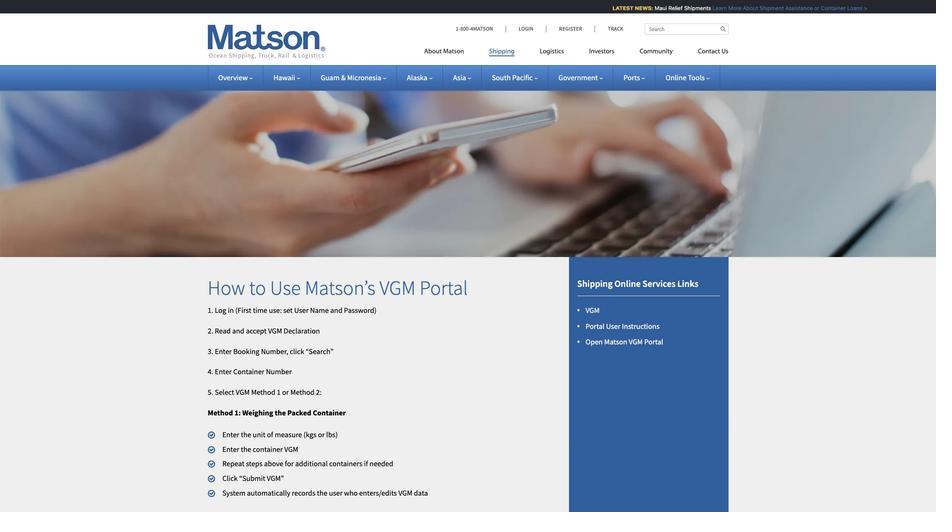 Task type: vqa. For each thing, say whether or not it's contained in the screenshot.
Ports
yes



Task type: describe. For each thing, give the bounding box(es) containing it.
>
[[860, 5, 863, 11]]

2 horizontal spatial or
[[810, 5, 815, 11]]

user inside shipping online services links 'section'
[[606, 321, 621, 331]]

1
[[277, 387, 281, 397]]

vgm link
[[586, 305, 600, 315]]

booking
[[233, 346, 260, 356]]

4matson
[[471, 25, 493, 32]]

online tools link
[[666, 73, 710, 82]]

guam
[[321, 73, 340, 82]]

shipment
[[755, 5, 780, 11]]

containers
[[329, 459, 363, 469]]

1 vertical spatial and
[[232, 326, 244, 336]]

click
[[222, 474, 238, 483]]

0 vertical spatial online
[[666, 73, 687, 82]]

logistics link
[[527, 44, 577, 61]]

unit
[[253, 430, 266, 439]]

services
[[643, 278, 676, 290]]

south
[[492, 73, 511, 82]]

2 vertical spatial or
[[318, 430, 325, 439]]

2.
[[208, 326, 213, 336]]

0 horizontal spatial portal
[[420, 275, 468, 301]]

"search"
[[306, 346, 334, 356]]

number
[[266, 367, 292, 377]]

0 vertical spatial container
[[817, 5, 842, 11]]

online inside 'section'
[[615, 278, 641, 290]]

asia link
[[453, 73, 471, 82]]

shipping link
[[477, 44, 527, 61]]

use
[[270, 275, 301, 301]]

(kgs
[[304, 430, 317, 439]]

shipments
[[680, 5, 707, 11]]

about matson link
[[424, 44, 477, 61]]

log
[[215, 305, 226, 315]]

0 horizontal spatial container
[[233, 367, 264, 377]]

logistics
[[540, 48, 564, 55]]

in
[[228, 305, 234, 315]]

overview
[[218, 73, 248, 82]]

portal user instructions link
[[586, 321, 660, 331]]

needed
[[370, 459, 393, 469]]

latest news: maui relief shipments learn more about shipment assistance or container loans >
[[608, 5, 863, 11]]

the up "steps"
[[241, 444, 251, 454]]

guam & micronesia link
[[321, 73, 387, 82]]

select
[[215, 387, 234, 397]]

tools
[[688, 73, 705, 82]]

3. enter booking number, click "search"
[[208, 346, 334, 356]]

time
[[253, 305, 267, 315]]

lbs)
[[326, 430, 338, 439]]

Search search field
[[645, 24, 729, 34]]

top menu navigation
[[424, 44, 729, 61]]

login link
[[506, 25, 546, 32]]

matson for open
[[604, 337, 628, 347]]

ports
[[624, 73, 640, 82]]

matson's
[[305, 275, 376, 301]]

about matson
[[424, 48, 464, 55]]

1.
[[208, 305, 213, 315]]

shipping for shipping online services links
[[577, 278, 613, 290]]

read
[[215, 326, 231, 336]]

us
[[722, 48, 729, 55]]

of
[[267, 430, 273, 439]]

alaska
[[407, 73, 428, 82]]

method 1: weighing the packed container
[[208, 408, 346, 418]]

"submit
[[239, 474, 265, 483]]

asia
[[453, 73, 466, 82]]

track link
[[595, 25, 624, 32]]

instructions
[[622, 321, 660, 331]]

enter the container vgm
[[222, 444, 298, 454]]

1-
[[456, 25, 460, 32]]

how
[[208, 275, 245, 301]]

customer inputing information via laptop to matson's online tools. image
[[0, 77, 936, 257]]

(first
[[235, 305, 251, 315]]

open matson vgm portal link
[[586, 337, 663, 347]]

pacific
[[512, 73, 533, 82]]

portal user instructions
[[586, 321, 660, 331]]

0 horizontal spatial method
[[208, 408, 233, 418]]

vgm"
[[267, 474, 284, 483]]

ports link
[[624, 73, 645, 82]]

click "submit vgm"
[[222, 474, 284, 483]]

use:
[[269, 305, 282, 315]]

2 horizontal spatial portal
[[645, 337, 663, 347]]

government
[[559, 73, 598, 82]]

packed
[[287, 408, 311, 418]]

to
[[249, 275, 266, 301]]

alaska link
[[407, 73, 433, 82]]

south pacific link
[[492, 73, 538, 82]]

1 vertical spatial or
[[282, 387, 289, 397]]

enter up repeat
[[222, 444, 239, 454]]

micronesia
[[347, 73, 381, 82]]

track
[[608, 25, 624, 32]]



Task type: locate. For each thing, give the bounding box(es) containing it.
1 horizontal spatial and
[[330, 305, 343, 315]]

2. read and accept vgm declaration
[[208, 326, 320, 336]]

enter right 4.
[[215, 367, 232, 377]]

or right 1
[[282, 387, 289, 397]]

the left unit
[[241, 430, 251, 439]]

1. log in (first time use: set user name and password)
[[208, 305, 377, 315]]

shipping up vgm link
[[577, 278, 613, 290]]

0 vertical spatial portal
[[420, 275, 468, 301]]

portal
[[420, 275, 468, 301], [586, 321, 605, 331], [645, 337, 663, 347]]

login
[[519, 25, 534, 32]]

shipping up south on the right of the page
[[489, 48, 515, 55]]

5.
[[208, 387, 213, 397]]

if
[[364, 459, 368, 469]]

matson
[[443, 48, 464, 55], [604, 337, 628, 347]]

2 vertical spatial portal
[[645, 337, 663, 347]]

online
[[666, 73, 687, 82], [615, 278, 641, 290]]

0 horizontal spatial about
[[424, 48, 442, 55]]

1 horizontal spatial about
[[739, 5, 754, 11]]

matson inside shipping online services links 'section'
[[604, 337, 628, 347]]

0 vertical spatial matson
[[443, 48, 464, 55]]

0 horizontal spatial user
[[294, 305, 309, 315]]

matson for about
[[443, 48, 464, 55]]

container left loans
[[817, 5, 842, 11]]

who
[[344, 488, 358, 498]]

overview link
[[218, 73, 253, 82]]

contact us link
[[686, 44, 729, 61]]

matson inside top menu navigation
[[443, 48, 464, 55]]

investors link
[[577, 44, 627, 61]]

1-800-4matson link
[[456, 25, 506, 32]]

container down the booking
[[233, 367, 264, 377]]

data
[[414, 488, 428, 498]]

and right 'read'
[[232, 326, 244, 336]]

1 vertical spatial user
[[606, 321, 621, 331]]

about up alaska link
[[424, 48, 442, 55]]

guam & micronesia
[[321, 73, 381, 82]]

shipping inside 'section'
[[577, 278, 613, 290]]

1 horizontal spatial container
[[313, 408, 346, 418]]

automatically
[[247, 488, 290, 498]]

1 horizontal spatial matson
[[604, 337, 628, 347]]

1 vertical spatial shipping
[[577, 278, 613, 290]]

or
[[810, 5, 815, 11], [282, 387, 289, 397], [318, 430, 325, 439]]

method left 1
[[251, 387, 275, 397]]

enter
[[215, 346, 232, 356], [215, 367, 232, 377], [222, 430, 239, 439], [222, 444, 239, 454]]

5. select vgm method 1 or method 2:
[[208, 387, 322, 397]]

None search field
[[645, 24, 729, 34]]

about right more
[[739, 5, 754, 11]]

2 horizontal spatial container
[[817, 5, 842, 11]]

news:
[[631, 5, 649, 11]]

system automatically records the user who enters/edits vgm data
[[222, 488, 428, 498]]

relief
[[664, 5, 678, 11]]

contact us
[[698, 48, 729, 55]]

0 vertical spatial about
[[739, 5, 754, 11]]

1 vertical spatial matson
[[604, 337, 628, 347]]

1 vertical spatial online
[[615, 278, 641, 290]]

1 horizontal spatial online
[[666, 73, 687, 82]]

container
[[817, 5, 842, 11], [233, 367, 264, 377], [313, 408, 346, 418]]

container
[[253, 444, 283, 454]]

declaration
[[284, 326, 320, 336]]

4.
[[208, 367, 213, 377]]

1 horizontal spatial shipping
[[577, 278, 613, 290]]

search image
[[721, 26, 726, 32]]

1 vertical spatial container
[[233, 367, 264, 377]]

hawaii link
[[274, 73, 300, 82]]

0 horizontal spatial and
[[232, 326, 244, 336]]

1 horizontal spatial method
[[251, 387, 275, 397]]

container up lbs)
[[313, 408, 346, 418]]

0 vertical spatial user
[[294, 305, 309, 315]]

accept
[[246, 326, 267, 336]]

the left user
[[317, 488, 327, 498]]

assistance
[[781, 5, 809, 11]]

or left lbs)
[[318, 430, 325, 439]]

the left packed
[[275, 408, 286, 418]]

government link
[[559, 73, 603, 82]]

0 vertical spatial and
[[330, 305, 343, 315]]

method left 2:
[[290, 387, 315, 397]]

0 horizontal spatial or
[[282, 387, 289, 397]]

user right set
[[294, 305, 309, 315]]

0 horizontal spatial matson
[[443, 48, 464, 55]]

shipping
[[489, 48, 515, 55], [577, 278, 613, 290]]

matson down portal user instructions
[[604, 337, 628, 347]]

0 horizontal spatial shipping
[[489, 48, 515, 55]]

shipping for shipping
[[489, 48, 515, 55]]

steps
[[246, 459, 263, 469]]

1:
[[235, 408, 241, 418]]

shipping online services links section
[[559, 257, 739, 512]]

links
[[678, 278, 699, 290]]

enter down 1:
[[222, 430, 239, 439]]

method left 1:
[[208, 408, 233, 418]]

1 horizontal spatial or
[[318, 430, 325, 439]]

0 vertical spatial or
[[810, 5, 815, 11]]

enter right the 3. at the bottom left
[[215, 346, 232, 356]]

for
[[285, 459, 294, 469]]

1 horizontal spatial portal
[[586, 321, 605, 331]]

system
[[222, 488, 246, 498]]

password)
[[344, 305, 377, 315]]

0 vertical spatial shipping
[[489, 48, 515, 55]]

shipping inside top menu navigation
[[489, 48, 515, 55]]

1 horizontal spatial user
[[606, 321, 621, 331]]

1 vertical spatial portal
[[586, 321, 605, 331]]

online left the tools
[[666, 73, 687, 82]]

and
[[330, 305, 343, 315], [232, 326, 244, 336]]

community
[[640, 48, 673, 55]]

repeat
[[222, 459, 245, 469]]

user up the open matson vgm portal 'link'
[[606, 321, 621, 331]]

measure
[[275, 430, 302, 439]]

2 vertical spatial container
[[313, 408, 346, 418]]

number,
[[261, 346, 288, 356]]

community link
[[627, 44, 686, 61]]

register
[[559, 25, 582, 32]]

matson down 1-
[[443, 48, 464, 55]]

learn more about shipment assistance or container loans > link
[[708, 5, 863, 11]]

maui
[[650, 5, 663, 11]]

0 horizontal spatial online
[[615, 278, 641, 290]]

online tools
[[666, 73, 705, 82]]

online left "services"
[[615, 278, 641, 290]]

vgm
[[380, 275, 416, 301], [586, 305, 600, 315], [268, 326, 282, 336], [629, 337, 643, 347], [236, 387, 250, 397], [284, 444, 298, 454], [399, 488, 413, 498]]

4. enter container number
[[208, 367, 292, 377]]

how to use matson's vgm portal
[[208, 275, 468, 301]]

learn
[[708, 5, 723, 11]]

enter the unit of measure (kgs or lbs)
[[222, 430, 338, 439]]

or right the assistance
[[810, 5, 815, 11]]

open matson vgm portal
[[586, 337, 663, 347]]

3.
[[208, 346, 213, 356]]

user
[[329, 488, 343, 498]]

1 vertical spatial about
[[424, 48, 442, 55]]

open
[[586, 337, 603, 347]]

south pacific
[[492, 73, 533, 82]]

1-800-4matson
[[456, 25, 493, 32]]

800-
[[460, 25, 471, 32]]

2:
[[316, 387, 322, 397]]

shipping online services links
[[577, 278, 699, 290]]

investors
[[589, 48, 615, 55]]

contact
[[698, 48, 720, 55]]

2 horizontal spatial method
[[290, 387, 315, 397]]

about inside top menu navigation
[[424, 48, 442, 55]]

set
[[283, 305, 293, 315]]

hawaii
[[274, 73, 295, 82]]

and right name
[[330, 305, 343, 315]]

click
[[290, 346, 304, 356]]

loans
[[843, 5, 858, 11]]

blue matson logo with ocean, shipping, truck, rail and logistics written beneath it. image
[[208, 25, 325, 59]]



